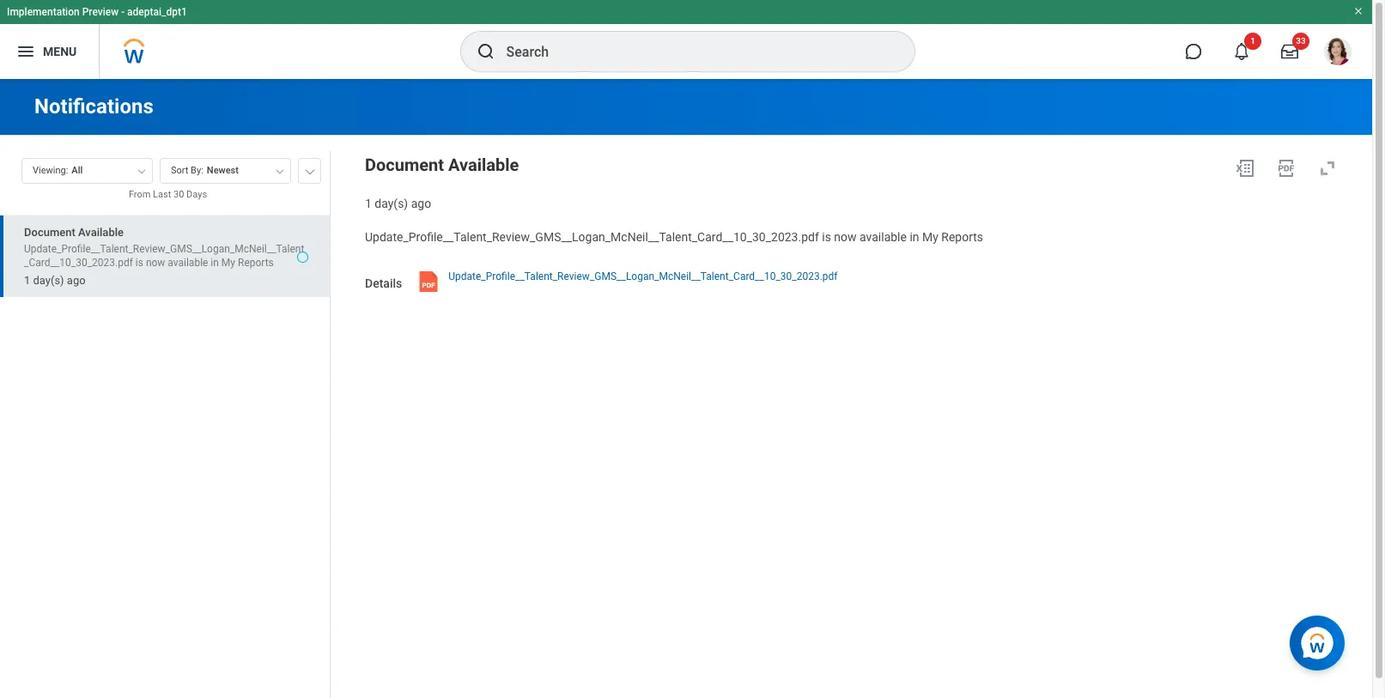 Task type: vqa. For each thing, say whether or not it's contained in the screenshot.
Document Available's document
yes



Task type: describe. For each thing, give the bounding box(es) containing it.
1 inside document available update_profile__talent_review_gms__logan_mcneil__talent _card__10_30_2023.pdf is now available in my reports 1 day(s) ago
[[24, 274, 30, 287]]

profile logan mcneil image
[[1324, 38, 1352, 69]]

available for document available update_profile__talent_review_gms__logan_mcneil__talent _card__10_30_2023.pdf is now available in my reports 1 day(s) ago
[[78, 226, 124, 239]]

ago inside document available region
[[411, 197, 431, 210]]

reports inside document available update_profile__talent_review_gms__logan_mcneil__talent _card__10_30_2023.pdf is now available in my reports 1 day(s) ago
[[238, 257, 274, 269]]

update_profile__talent_review_gms__logan_mcneil__talent_card__10_30_2023.pdf for update_profile__talent_review_gms__logan_mcneil__talent_card__10_30_2023.pdf
[[449, 270, 838, 282]]

_card__10_30_2023.pdf
[[24, 257, 133, 269]]

33 button
[[1271, 33, 1310, 70]]

0 vertical spatial available
[[860, 230, 907, 244]]

last
[[153, 189, 171, 200]]

now inside document available update_profile__talent_review_gms__logan_mcneil__talent _card__10_30_2023.pdf is now available in my reports 1 day(s) ago
[[146, 257, 165, 269]]

close environment banner image
[[1353, 6, 1364, 16]]

more image
[[305, 166, 315, 174]]

30
[[173, 189, 184, 200]]

1 horizontal spatial reports
[[941, 230, 983, 244]]

available for document available
[[448, 155, 519, 175]]

document available
[[365, 155, 519, 175]]

1 horizontal spatial is
[[822, 230, 831, 244]]

Search Workday  search field
[[506, 33, 879, 70]]

my inside document available update_profile__talent_review_gms__logan_mcneil__talent _card__10_30_2023.pdf is now available in my reports 1 day(s) ago
[[221, 257, 235, 269]]

by:
[[191, 165, 203, 176]]

1 for 1 day(s) ago
[[365, 197, 372, 210]]

available inside document available update_profile__talent_review_gms__logan_mcneil__talent _card__10_30_2023.pdf is now available in my reports 1 day(s) ago
[[168, 257, 208, 269]]

viewing: all
[[33, 165, 83, 176]]

-
[[121, 6, 125, 18]]

document for document available update_profile__talent_review_gms__logan_mcneil__talent _card__10_30_2023.pdf is now available in my reports 1 day(s) ago
[[24, 226, 75, 239]]

is inside document available update_profile__talent_review_gms__logan_mcneil__talent _card__10_30_2023.pdf is now available in my reports 1 day(s) ago
[[136, 257, 143, 269]]

notifications
[[34, 94, 154, 119]]

justify image
[[15, 41, 36, 62]]

notifications large image
[[1233, 43, 1250, 60]]

fullscreen image
[[1317, 158, 1338, 179]]

all
[[72, 165, 83, 176]]

update_profile__talent_review_gms__logan_mcneil__talent_card__10_30_2023.pdf link
[[449, 266, 838, 296]]

sort
[[171, 165, 188, 176]]

viewing:
[[33, 165, 68, 176]]

preview
[[82, 6, 119, 18]]

1 button
[[1223, 33, 1262, 70]]

days
[[186, 189, 207, 200]]

update_profile__talent_review_gms__logan_mcneil__talent_card__10_30_2023.pdf for update_profile__talent_review_gms__logan_mcneil__talent_card__10_30_2023.pdf is now available in my reports
[[365, 230, 819, 244]]

day(s) inside document available region
[[375, 197, 408, 210]]

document available region
[[365, 151, 1345, 212]]



Task type: locate. For each thing, give the bounding box(es) containing it.
search image
[[475, 41, 496, 62]]

1 right "notifications large" 'icon'
[[1251, 36, 1255, 46]]

0 horizontal spatial ago
[[67, 274, 86, 287]]

reports
[[941, 230, 983, 244], [238, 257, 274, 269]]

1 vertical spatial in
[[211, 257, 219, 269]]

2 horizontal spatial 1
[[1251, 36, 1255, 46]]

1 horizontal spatial in
[[910, 230, 919, 244]]

sort by: newest
[[171, 165, 239, 176]]

day(s)
[[375, 197, 408, 210], [33, 274, 64, 287]]

day(s) inside document available update_profile__talent_review_gms__logan_mcneil__talent _card__10_30_2023.pdf is now available in my reports 1 day(s) ago
[[33, 274, 64, 287]]

available
[[860, 230, 907, 244], [168, 257, 208, 269]]

ago
[[411, 197, 431, 210], [67, 274, 86, 287]]

from last 30 days
[[129, 189, 207, 200]]

0 vertical spatial my
[[922, 230, 939, 244]]

1 vertical spatial available
[[168, 257, 208, 269]]

1 vertical spatial 1
[[365, 197, 372, 210]]

0 horizontal spatial reports
[[238, 257, 274, 269]]

now
[[834, 230, 857, 244], [146, 257, 165, 269]]

1 vertical spatial now
[[146, 257, 165, 269]]

1 horizontal spatial available
[[860, 230, 907, 244]]

document
[[365, 155, 444, 175], [24, 226, 75, 239]]

update_profile__talent_review_gms__logan_mcneil__talent_card__10_30_2023.pdf down update_profile__talent_review_gms__logan_mcneil__talent_card__10_30_2023.pdf is now available in my reports
[[449, 270, 838, 282]]

adeptai_dpt1
[[127, 6, 187, 18]]

update_profile__talent_review_gms__logan_mcneil__talent_card__10_30_2023.pdf is now available in my reports
[[365, 230, 983, 244]]

0 horizontal spatial 1
[[24, 274, 30, 287]]

1 day(s) ago
[[365, 197, 431, 210]]

document available update_profile__talent_review_gms__logan_mcneil__talent _card__10_30_2023.pdf is now available in my reports 1 day(s) ago
[[24, 226, 304, 287]]

notifications main content
[[0, 79, 1372, 698]]

1 horizontal spatial my
[[922, 230, 939, 244]]

tab panel inside notifications main content
[[0, 150, 330, 698]]

document up '1 day(s) ago'
[[365, 155, 444, 175]]

available inside region
[[448, 155, 519, 175]]

ago down "_card__10_30_2023.pdf"
[[67, 274, 86, 287]]

0 vertical spatial 1
[[1251, 36, 1255, 46]]

mark read image
[[297, 251, 308, 262]]

0 vertical spatial document
[[365, 155, 444, 175]]

newest
[[207, 165, 239, 176]]

2 vertical spatial 1
[[24, 274, 30, 287]]

available
[[448, 155, 519, 175], [78, 226, 124, 239]]

1 horizontal spatial available
[[448, 155, 519, 175]]

export to excel image
[[1235, 158, 1256, 179]]

1 vertical spatial document
[[24, 226, 75, 239]]

is down document available region
[[822, 230, 831, 244]]

available down update_profile__talent_review_gms__logan_mcneil__talent
[[168, 257, 208, 269]]

update_profile__talent_review_gms__logan_mcneil__talent
[[24, 243, 304, 255]]

1 vertical spatial update_profile__talent_review_gms__logan_mcneil__talent_card__10_30_2023.pdf
[[449, 270, 838, 282]]

menu banner
[[0, 0, 1372, 79]]

0 horizontal spatial is
[[136, 257, 143, 269]]

available inside document available update_profile__talent_review_gms__logan_mcneil__talent _card__10_30_2023.pdf is now available in my reports 1 day(s) ago
[[78, 226, 124, 239]]

1 vertical spatial available
[[78, 226, 124, 239]]

menu button
[[0, 24, 99, 79]]

document inside region
[[365, 155, 444, 175]]

0 vertical spatial available
[[448, 155, 519, 175]]

menu
[[43, 44, 77, 58]]

1 horizontal spatial document
[[365, 155, 444, 175]]

1 inside 1 'button'
[[1251, 36, 1255, 46]]

1 vertical spatial is
[[136, 257, 143, 269]]

0 vertical spatial day(s)
[[375, 197, 408, 210]]

1 vertical spatial my
[[221, 257, 235, 269]]

33
[[1296, 36, 1306, 46]]

1
[[1251, 36, 1255, 46], [365, 197, 372, 210], [24, 274, 30, 287]]

0 horizontal spatial my
[[221, 257, 235, 269]]

0 horizontal spatial in
[[211, 257, 219, 269]]

tab panel
[[0, 150, 330, 698]]

ago down document available on the top of page
[[411, 197, 431, 210]]

now down update_profile__talent_review_gms__logan_mcneil__talent
[[146, 257, 165, 269]]

1 vertical spatial day(s)
[[33, 274, 64, 287]]

is
[[822, 230, 831, 244], [136, 257, 143, 269]]

update_profile__talent_review_gms__logan_mcneil__talent_card__10_30_2023.pdf
[[365, 230, 819, 244], [449, 270, 838, 282]]

available down document available region
[[860, 230, 907, 244]]

in
[[910, 230, 919, 244], [211, 257, 219, 269]]

in down document available region
[[910, 230, 919, 244]]

1 inside document available region
[[365, 197, 372, 210]]

day(s) down "_card__10_30_2023.pdf"
[[33, 274, 64, 287]]

0 vertical spatial is
[[822, 230, 831, 244]]

0 horizontal spatial available
[[78, 226, 124, 239]]

0 horizontal spatial day(s)
[[33, 274, 64, 287]]

document for document available
[[365, 155, 444, 175]]

is down update_profile__talent_review_gms__logan_mcneil__talent
[[136, 257, 143, 269]]

1 vertical spatial ago
[[67, 274, 86, 287]]

tab panel containing document available
[[0, 150, 330, 698]]

in down update_profile__talent_review_gms__logan_mcneil__talent
[[211, 257, 219, 269]]

0 vertical spatial now
[[834, 230, 857, 244]]

document up "_card__10_30_2023.pdf"
[[24, 226, 75, 239]]

view printable version (pdf) image
[[1276, 158, 1297, 179]]

1 horizontal spatial ago
[[411, 197, 431, 210]]

inbox large image
[[1281, 43, 1299, 60]]

my
[[922, 230, 939, 244], [221, 257, 235, 269]]

ago inside document available update_profile__talent_review_gms__logan_mcneil__talent _card__10_30_2023.pdf is now available in my reports 1 day(s) ago
[[67, 274, 86, 287]]

1 horizontal spatial now
[[834, 230, 857, 244]]

1 horizontal spatial 1
[[365, 197, 372, 210]]

in inside document available update_profile__talent_review_gms__logan_mcneil__talent _card__10_30_2023.pdf is now available in my reports 1 day(s) ago
[[211, 257, 219, 269]]

0 vertical spatial update_profile__talent_review_gms__logan_mcneil__talent_card__10_30_2023.pdf
[[365, 230, 819, 244]]

0 horizontal spatial now
[[146, 257, 165, 269]]

0 horizontal spatial document
[[24, 226, 75, 239]]

day(s) down document available on the top of page
[[375, 197, 408, 210]]

now down document available region
[[834, 230, 857, 244]]

1 vertical spatial reports
[[238, 257, 274, 269]]

implementation
[[7, 6, 80, 18]]

implementation preview -   adeptai_dpt1
[[7, 6, 187, 18]]

0 vertical spatial in
[[910, 230, 919, 244]]

1 horizontal spatial day(s)
[[375, 197, 408, 210]]

from
[[129, 189, 151, 200]]

1 up the details
[[365, 197, 372, 210]]

0 horizontal spatial available
[[168, 257, 208, 269]]

0 vertical spatial ago
[[411, 197, 431, 210]]

1 down "_card__10_30_2023.pdf"
[[24, 274, 30, 287]]

details
[[365, 276, 402, 290]]

document inside document available update_profile__talent_review_gms__logan_mcneil__talent _card__10_30_2023.pdf is now available in my reports 1 day(s) ago
[[24, 226, 75, 239]]

1 for 1
[[1251, 36, 1255, 46]]

0 vertical spatial reports
[[941, 230, 983, 244]]

update_profile__talent_review_gms__logan_mcneil__talent_card__10_30_2023.pdf up update_profile__talent_review_gms__logan_mcneil__talent_card__10_30_2023.pdf link
[[365, 230, 819, 244]]



